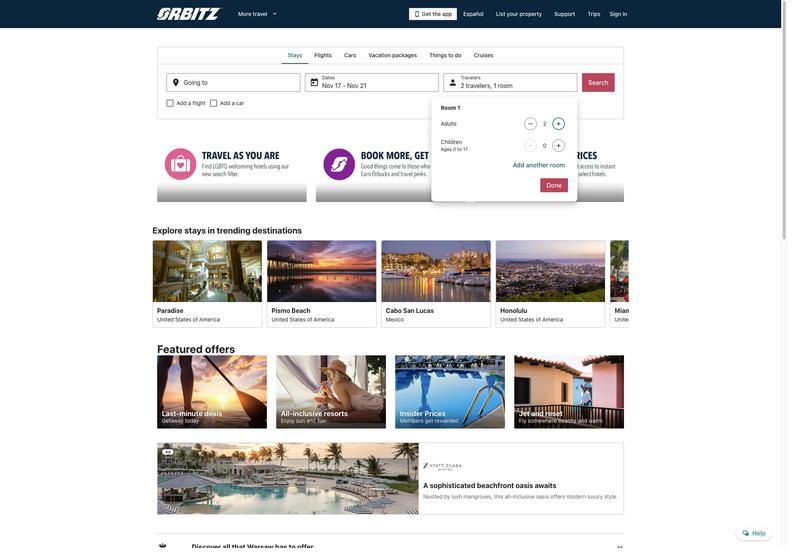 Task type: vqa. For each thing, say whether or not it's contained in the screenshot.


Task type: describe. For each thing, give the bounding box(es) containing it.
miami beach united states of america
[[615, 307, 678, 323]]

trending
[[217, 225, 251, 235]]

america inside paradise united states of america
[[199, 316, 220, 323]]

flight
[[193, 100, 206, 106]]

list
[[497, 11, 506, 17]]

more travel
[[238, 11, 268, 17]]

sign in button
[[607, 7, 631, 21]]

makiki - lower punchbowl - tantalus showing landscape views, a sunset and a city image
[[496, 240, 606, 302]]

beachy
[[559, 418, 577, 424]]

of inside honolulu united states of america
[[536, 316, 541, 323]]

children ages 0 to 17
[[441, 139, 468, 152]]

things to do
[[430, 52, 462, 58]]

add another room button
[[510, 158, 569, 172]]

nov 17 - nov 21 button
[[305, 73, 439, 92]]

get
[[422, 11, 431, 17]]

miami beach featuring a city and street scenes image
[[611, 240, 720, 302]]

featured
[[157, 343, 203, 356]]

cruises
[[474, 52, 494, 58]]

decrease the number of children in room 1 image
[[527, 143, 536, 149]]

honolulu united states of america
[[501, 307, 564, 323]]

america inside miami beach united states of america
[[657, 316, 678, 323]]

the
[[433, 11, 441, 17]]

honolulu
[[501, 307, 528, 314]]

united inside miami beach united states of america
[[615, 316, 632, 323]]

0
[[454, 146, 457, 152]]

san
[[404, 307, 415, 314]]

download the app button image
[[415, 11, 421, 17]]

today
[[185, 418, 199, 424]]

1 nov from the left
[[322, 82, 334, 89]]

in inside featured offers main content
[[208, 225, 215, 235]]

jet
[[519, 410, 530, 418]]

travel
[[253, 11, 268, 17]]

reset
[[546, 410, 563, 418]]

increase the number of children in room 1 image
[[555, 143, 564, 149]]

of inside pismo beach united states of america
[[307, 316, 312, 323]]

increase the number of adults in room 1 image
[[555, 121, 564, 127]]

stays
[[185, 225, 206, 235]]

2 horizontal spatial and
[[578, 418, 588, 424]]

sign
[[610, 11, 622, 17]]

las vegas featuring interior views image
[[153, 240, 262, 302]]

stays
[[288, 52, 302, 58]]

prices
[[425, 410, 446, 418]]

decrease the number of adults in room 1 image
[[527, 121, 536, 127]]

car
[[236, 100, 244, 106]]

add a car
[[220, 100, 244, 106]]

states inside paradise united states of america
[[175, 316, 191, 323]]

get the app link
[[409, 8, 457, 20]]

17 inside children ages 0 to 17
[[464, 146, 468, 152]]

get
[[425, 418, 434, 424]]

trips link
[[582, 7, 607, 21]]

united inside honolulu united states of america
[[501, 316, 517, 323]]

stays link
[[282, 47, 309, 64]]

flights
[[315, 52, 332, 58]]

1 horizontal spatial and
[[532, 410, 544, 418]]

sign in
[[610, 11, 628, 17]]

-
[[343, 82, 346, 89]]

español button
[[457, 7, 490, 21]]

united inside paradise united states of america
[[157, 316, 174, 323]]

add a flight
[[177, 100, 206, 106]]

cabo san lucas mexico
[[386, 307, 434, 323]]

members
[[400, 418, 424, 424]]

in inside dropdown button
[[623, 11, 628, 17]]

1 inside dropdown button
[[494, 82, 497, 89]]

ages
[[441, 146, 452, 152]]

featured offers
[[157, 343, 235, 356]]

and inside all-inclusive resorts enjoy sun and fun
[[307, 418, 316, 424]]

show next card image
[[625, 279, 634, 289]]

21
[[360, 82, 367, 89]]

fly
[[519, 418, 527, 424]]

cars link
[[338, 47, 363, 64]]

things to do link
[[424, 47, 468, 64]]

mexico
[[386, 316, 404, 323]]

paradise
[[157, 307, 184, 314]]

somewhere
[[528, 418, 557, 424]]

to inside children ages 0 to 17
[[458, 146, 462, 152]]

of inside miami beach united states of america
[[651, 316, 656, 323]]

2
[[461, 82, 465, 89]]

united inside pismo beach united states of america
[[272, 316, 288, 323]]

getaway
[[162, 418, 184, 424]]

beach for miami beach
[[635, 307, 654, 314]]

your
[[507, 11, 519, 17]]

explore stays in trending destinations
[[153, 225, 302, 235]]

cars
[[345, 52, 356, 58]]

pismo beach featuring a sunset, views and tropical scenes image
[[267, 240, 377, 302]]

cruises link
[[468, 47, 500, 64]]

nov 17 - nov 21
[[322, 82, 367, 89]]

paradise united states of america
[[157, 307, 220, 323]]

tab list inside featured offers main content
[[157, 47, 625, 64]]



Task type: locate. For each thing, give the bounding box(es) containing it.
in right 'sign'
[[623, 11, 628, 17]]

beach right miami
[[635, 307, 654, 314]]

0 vertical spatial 17
[[335, 82, 341, 89]]

and left warm
[[578, 418, 588, 424]]

2 united from the left
[[272, 316, 288, 323]]

done button
[[541, 178, 569, 192]]

add inside button
[[513, 162, 525, 169]]

0 horizontal spatial a
[[188, 100, 191, 106]]

explore
[[153, 225, 183, 235]]

1
[[494, 82, 497, 89], [458, 104, 461, 111]]

1 vertical spatial room
[[551, 162, 565, 169]]

beach for pismo beach
[[292, 307, 311, 314]]

0 horizontal spatial beach
[[292, 307, 311, 314]]

1 horizontal spatial a
[[232, 100, 235, 106]]

room
[[441, 104, 457, 111]]

17
[[335, 82, 341, 89], [464, 146, 468, 152]]

add left "car"
[[220, 100, 230, 106]]

2 travelers, 1 room button
[[444, 73, 578, 92]]

states
[[175, 316, 191, 323], [290, 316, 306, 323], [519, 316, 535, 323], [633, 316, 649, 323]]

beach inside miami beach united states of america
[[635, 307, 654, 314]]

last-minute deals getaway today
[[162, 410, 222, 424]]

17 inside 'nov 17 - nov 21' button
[[335, 82, 341, 89]]

1 vertical spatial 17
[[464, 146, 468, 152]]

2 horizontal spatial add
[[513, 162, 525, 169]]

beach inside pismo beach united states of america
[[292, 307, 311, 314]]

deals
[[204, 410, 222, 418]]

add left another at the right top of page
[[513, 162, 525, 169]]

3 america from the left
[[543, 316, 564, 323]]

room inside add another room button
[[551, 162, 565, 169]]

1 horizontal spatial 1
[[494, 82, 497, 89]]

warm
[[589, 418, 603, 424]]

room 1
[[441, 104, 461, 111]]

4 of from the left
[[651, 316, 656, 323]]

united down honolulu
[[501, 316, 517, 323]]

states down pismo
[[290, 316, 306, 323]]

add another room
[[513, 162, 565, 169]]

1 states from the left
[[175, 316, 191, 323]]

a left "car"
[[232, 100, 235, 106]]

trips
[[588, 11, 601, 17]]

orbitz logo image
[[157, 8, 223, 20]]

featured offers main content
[[0, 47, 782, 548]]

3 united from the left
[[501, 316, 517, 323]]

nov left -
[[322, 82, 334, 89]]

1 right travelers,
[[494, 82, 497, 89]]

1 horizontal spatial add
[[220, 100, 230, 106]]

states down miami
[[633, 316, 649, 323]]

states inside miami beach united states of america
[[633, 316, 649, 323]]

0 vertical spatial room
[[499, 82, 513, 89]]

3 of from the left
[[536, 316, 541, 323]]

2 nov from the left
[[348, 82, 359, 89]]

offers
[[205, 343, 235, 356]]

0 horizontal spatial room
[[499, 82, 513, 89]]

list your property link
[[490, 7, 549, 21]]

1 united from the left
[[157, 316, 174, 323]]

and right jet
[[532, 410, 544, 418]]

4 america from the left
[[657, 316, 678, 323]]

3 states from the left
[[519, 316, 535, 323]]

1 right the room
[[458, 104, 461, 111]]

enjoy
[[281, 418, 295, 424]]

pismo beach united states of america
[[272, 307, 335, 323]]

packages
[[393, 52, 417, 58]]

2 states from the left
[[290, 316, 306, 323]]

0 horizontal spatial in
[[208, 225, 215, 235]]

1 vertical spatial to
[[458, 146, 462, 152]]

2 of from the left
[[307, 316, 312, 323]]

flights link
[[309, 47, 338, 64]]

and
[[532, 410, 544, 418], [307, 418, 316, 424], [578, 418, 588, 424]]

lucas
[[416, 307, 434, 314]]

tab list containing stays
[[157, 47, 625, 64]]

states inside pismo beach united states of america
[[290, 316, 306, 323]]

search
[[589, 79, 609, 86]]

app
[[443, 11, 452, 17]]

1 horizontal spatial in
[[623, 11, 628, 17]]

1 vertical spatial 1
[[458, 104, 461, 111]]

list your property
[[497, 11, 542, 17]]

1 of from the left
[[193, 316, 198, 323]]

0 horizontal spatial 17
[[335, 82, 341, 89]]

room right travelers,
[[499, 82, 513, 89]]

nov right -
[[348, 82, 359, 89]]

tab list
[[157, 47, 625, 64]]

united down miami
[[615, 316, 632, 323]]

and left fun
[[307, 418, 316, 424]]

2 america from the left
[[314, 316, 335, 323]]

2 travelers, 1 room
[[461, 82, 513, 89]]

marina cabo san lucas which includes a marina, a coastal town and night scenes image
[[382, 240, 491, 302]]

search button
[[583, 73, 615, 92]]

states down honolulu
[[519, 316, 535, 323]]

destinations
[[253, 225, 302, 235]]

0 horizontal spatial to
[[449, 52, 454, 58]]

featured offers region
[[153, 338, 629, 434]]

states down paradise
[[175, 316, 191, 323]]

2 beach from the left
[[635, 307, 654, 314]]

room down increase the number of children in room 1 icon
[[551, 162, 565, 169]]

add for add another room
[[513, 162, 525, 169]]

things
[[430, 52, 447, 58]]

vacation packages link
[[363, 47, 424, 64]]

inclusive
[[293, 410, 323, 418]]

0 vertical spatial 1
[[494, 82, 497, 89]]

minute
[[180, 410, 203, 418]]

travelers,
[[466, 82, 492, 89]]

vacation packages
[[369, 52, 417, 58]]

17 left -
[[335, 82, 341, 89]]

4 united from the left
[[615, 316, 632, 323]]

cabo
[[386, 307, 402, 314]]

1 horizontal spatial nov
[[348, 82, 359, 89]]

of
[[193, 316, 198, 323], [307, 316, 312, 323], [536, 316, 541, 323], [651, 316, 656, 323]]

fun
[[318, 418, 326, 424]]

a
[[188, 100, 191, 106], [232, 100, 235, 106]]

america inside pismo beach united states of america
[[314, 316, 335, 323]]

miami
[[615, 307, 633, 314]]

show previous card image
[[148, 279, 157, 289]]

pismo
[[272, 307, 290, 314]]

add left "flight" on the left of page
[[177, 100, 187, 106]]

room inside 2 travelers, 1 room dropdown button
[[499, 82, 513, 89]]

1 a from the left
[[188, 100, 191, 106]]

last-
[[162, 410, 180, 418]]

united
[[157, 316, 174, 323], [272, 316, 288, 323], [501, 316, 517, 323], [615, 316, 632, 323]]

español
[[464, 11, 484, 17]]

more
[[238, 11, 252, 17]]

do
[[455, 52, 462, 58]]

beach right pismo
[[292, 307, 311, 314]]

1 horizontal spatial beach
[[635, 307, 654, 314]]

1 beach from the left
[[292, 307, 311, 314]]

to right 0
[[458, 146, 462, 152]]

jet and reset fly somewhere beachy and warm
[[519, 410, 603, 424]]

a for flight
[[188, 100, 191, 106]]

0 horizontal spatial nov
[[322, 82, 334, 89]]

1 horizontal spatial room
[[551, 162, 565, 169]]

vacation
[[369, 52, 391, 58]]

a for car
[[232, 100, 235, 106]]

states inside honolulu united states of america
[[519, 316, 535, 323]]

property
[[520, 11, 542, 17]]

to left do
[[449, 52, 454, 58]]

17 right 0
[[464, 146, 468, 152]]

support
[[555, 11, 576, 17]]

1 horizontal spatial to
[[458, 146, 462, 152]]

add for add a car
[[220, 100, 230, 106]]

4 states from the left
[[633, 316, 649, 323]]

add for add a flight
[[177, 100, 187, 106]]

0 horizontal spatial and
[[307, 418, 316, 424]]

children
[[441, 139, 462, 145]]

0 vertical spatial to
[[449, 52, 454, 58]]

0 horizontal spatial add
[[177, 100, 187, 106]]

to
[[449, 52, 454, 58], [458, 146, 462, 152]]

get the app
[[422, 11, 452, 17]]

resorts
[[324, 410, 348, 418]]

insider
[[400, 410, 423, 418]]

support link
[[549, 7, 582, 21]]

1 vertical spatial in
[[208, 225, 215, 235]]

america inside honolulu united states of america
[[543, 316, 564, 323]]

in right stays
[[208, 225, 215, 235]]

a left "flight" on the left of page
[[188, 100, 191, 106]]

1 horizontal spatial 17
[[464, 146, 468, 152]]

insider prices members get rewarded
[[400, 410, 459, 424]]

united down pismo
[[272, 316, 288, 323]]

of inside paradise united states of america
[[193, 316, 198, 323]]

another
[[527, 162, 549, 169]]

2 a from the left
[[232, 100, 235, 106]]

adults
[[441, 120, 457, 127]]

1 america from the left
[[199, 316, 220, 323]]

0 horizontal spatial 1
[[458, 104, 461, 111]]

done
[[547, 182, 562, 189]]

all-
[[281, 410, 293, 418]]

rewarded
[[435, 418, 459, 424]]

in
[[623, 11, 628, 17], [208, 225, 215, 235]]

united down paradise
[[157, 316, 174, 323]]

all-inclusive resorts enjoy sun and fun
[[281, 410, 348, 424]]

0 vertical spatial in
[[623, 11, 628, 17]]

sun
[[296, 418, 305, 424]]



